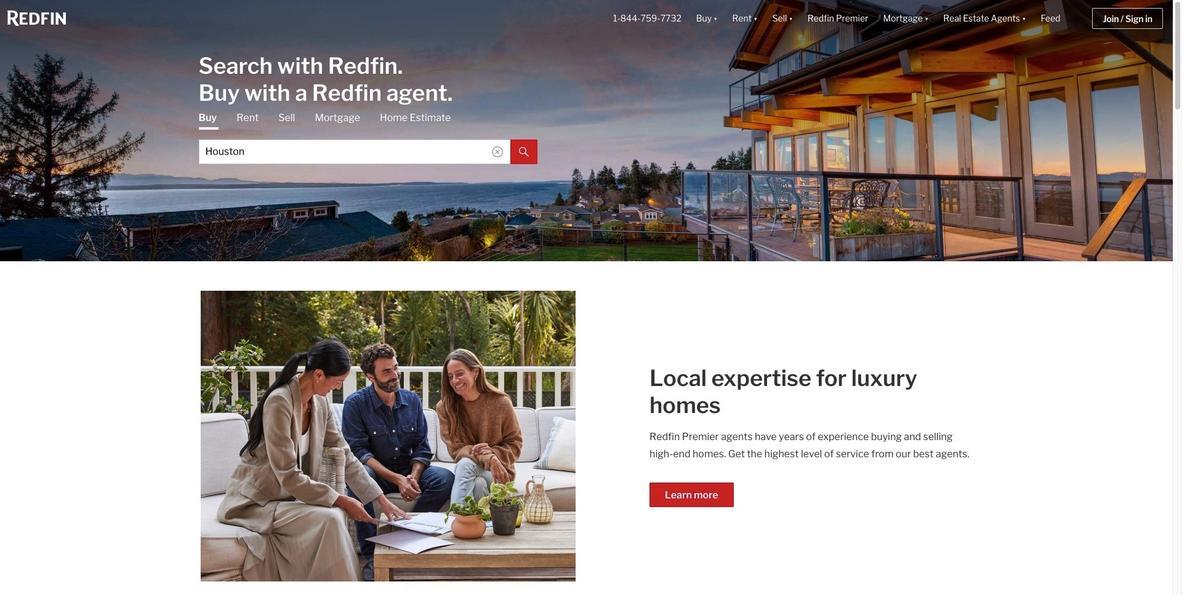 Task type: describe. For each thing, give the bounding box(es) containing it.
submit search image
[[519, 147, 529, 157]]

City, Address, School, Agent, ZIP search field
[[199, 139, 510, 164]]

a woman showing a document for a backyard consultation. image
[[201, 291, 576, 582]]



Task type: vqa. For each thing, say whether or not it's contained in the screenshot.
A WOMAN SHOWING A DOCUMENT FOR A BACKYARD CONSULTATION. image
yes



Task type: locate. For each thing, give the bounding box(es) containing it.
tab list
[[199, 111, 537, 164]]

search input image
[[492, 146, 503, 157]]



